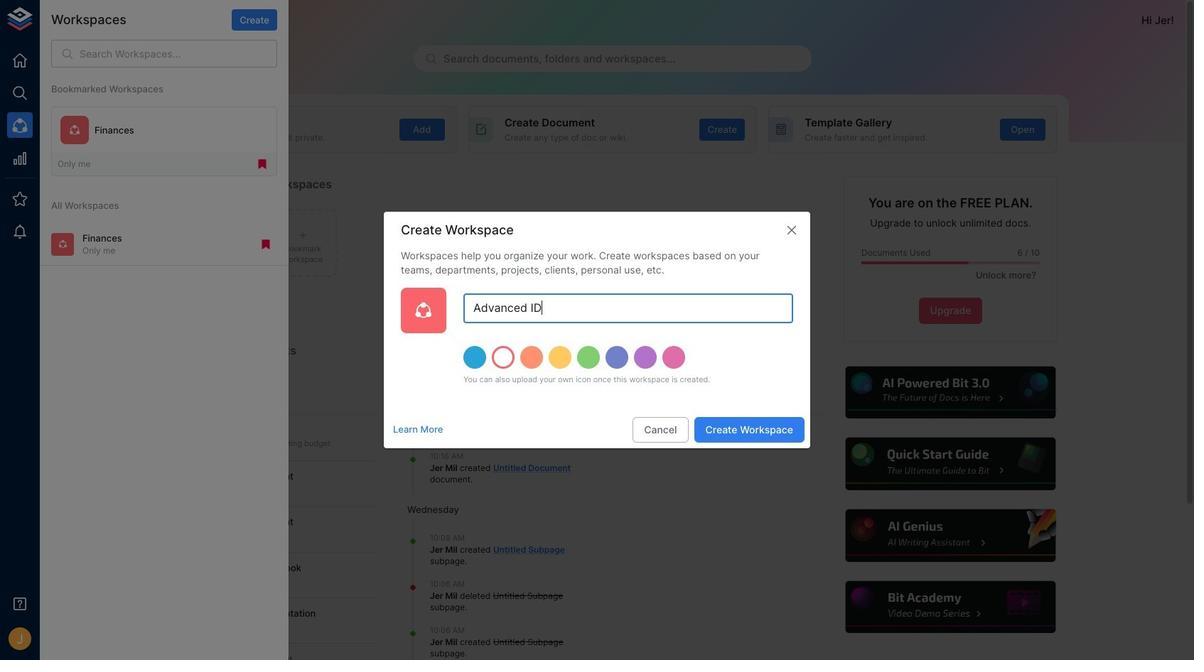 Task type: vqa. For each thing, say whether or not it's contained in the screenshot.
BOOKMARK image
no



Task type: locate. For each thing, give the bounding box(es) containing it.
1 help image from the top
[[844, 364, 1058, 421]]

dialog
[[384, 212, 810, 449]]

remove bookmark image
[[256, 158, 269, 171], [259, 238, 272, 251]]

help image
[[844, 364, 1058, 421], [844, 436, 1058, 493], [844, 508, 1058, 564], [844, 579, 1058, 636]]

Marketing Team, Project X, Personal, etc. text field
[[464, 294, 793, 324]]



Task type: describe. For each thing, give the bounding box(es) containing it.
3 help image from the top
[[844, 508, 1058, 564]]

2 help image from the top
[[844, 436, 1058, 493]]

1 vertical spatial remove bookmark image
[[259, 238, 272, 251]]

Search Workspaces... text field
[[80, 40, 277, 68]]

4 help image from the top
[[844, 579, 1058, 636]]

0 vertical spatial remove bookmark image
[[256, 158, 269, 171]]



